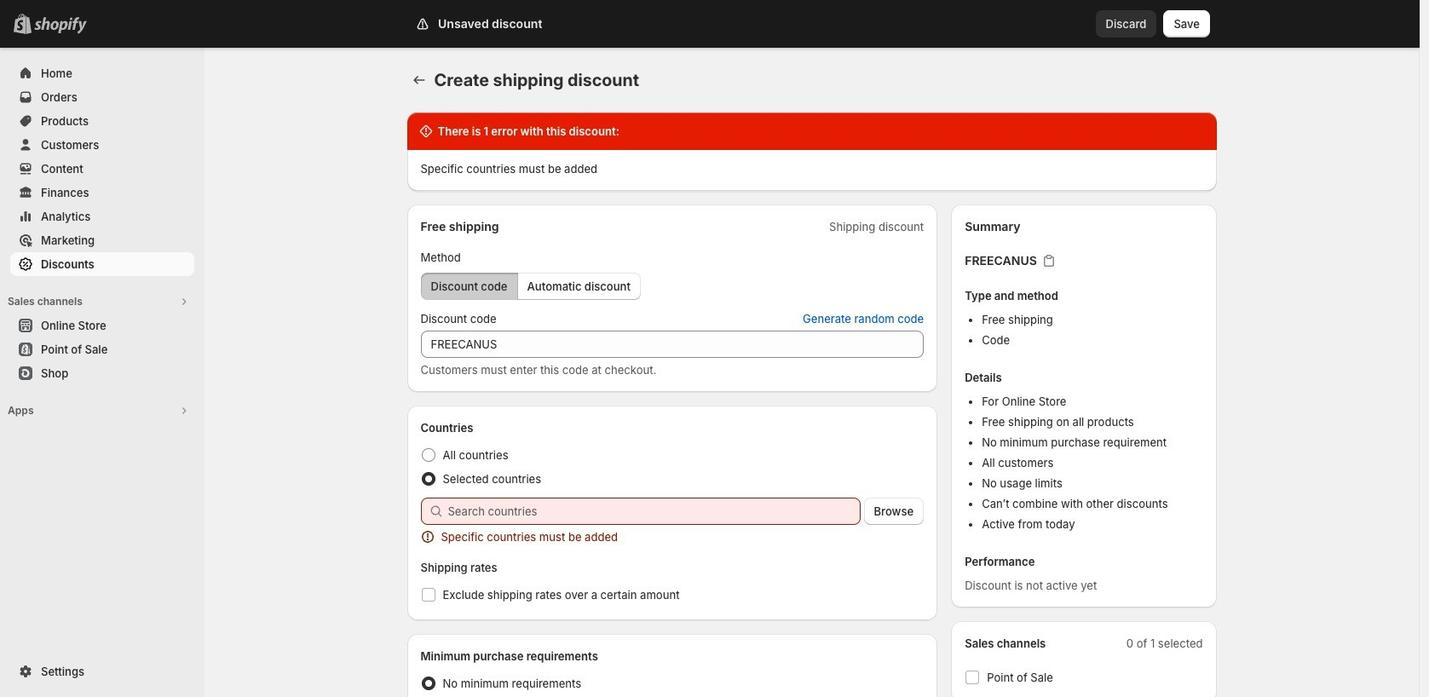Task type: describe. For each thing, give the bounding box(es) containing it.
Search countries text field
[[448, 498, 860, 525]]



Task type: vqa. For each thing, say whether or not it's contained in the screenshot.
text field
yes



Task type: locate. For each thing, give the bounding box(es) containing it.
None text field
[[421, 331, 924, 358]]

shopify image
[[34, 17, 87, 34]]



